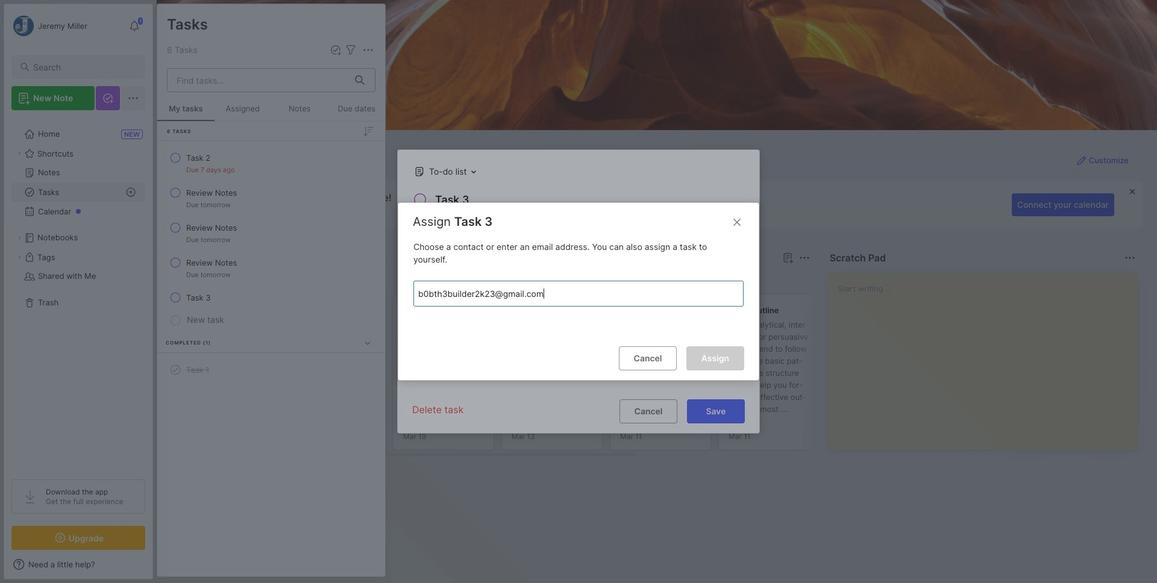 Task type: locate. For each thing, give the bounding box(es) containing it.
expand tags image
[[16, 254, 23, 261]]

1 horizontal spatial tab
[[219, 272, 267, 287]]

row group
[[157, 122, 385, 391], [176, 294, 1044, 458]]

tab down review notes 3 cell
[[219, 272, 267, 287]]

task 1 0 cell
[[186, 364, 209, 376]]

tree
[[4, 118, 153, 469]]

tab
[[178, 272, 214, 287], [219, 272, 267, 287]]

main element
[[0, 0, 157, 583]]

0 horizontal spatial tab
[[178, 272, 214, 287]]

tab up task 3 4 cell
[[178, 272, 214, 287]]

new task image
[[330, 44, 342, 56]]

review notes 2 cell
[[186, 222, 237, 234]]

5 row from the top
[[162, 287, 380, 309]]

row
[[162, 147, 380, 180], [162, 182, 380, 215], [162, 217, 380, 250], [162, 252, 380, 285], [162, 287, 380, 309], [162, 359, 380, 381]]

None search field
[[33, 60, 134, 74]]

tab list
[[178, 272, 808, 287]]

2 tab from the left
[[219, 272, 267, 287]]

6 row from the top
[[162, 359, 380, 381]]



Task type: vqa. For each thing, say whether or not it's contained in the screenshot.
Account field
no



Task type: describe. For each thing, give the bounding box(es) containing it.
close image
[[730, 215, 744, 230]]

task 2 0 cell
[[186, 152, 210, 164]]

thumbnail image
[[620, 378, 666, 424]]

expand notebooks image
[[16, 234, 23, 242]]

2 row from the top
[[162, 182, 380, 215]]

Start writing… text field
[[838, 273, 1137, 441]]

Add tag field
[[417, 287, 688, 300]]

1 row from the top
[[162, 147, 380, 180]]

4 row from the top
[[162, 252, 380, 285]]

tree inside main element
[[4, 118, 153, 469]]

collapse 01_completed image
[[362, 337, 374, 349]]

review notes 3 cell
[[186, 257, 237, 269]]

none search field inside main element
[[33, 60, 134, 74]]

Find tasks… text field
[[169, 70, 348, 90]]

review notes 1 cell
[[186, 187, 237, 199]]

Search text field
[[33, 61, 134, 73]]

task 3 4 cell
[[186, 292, 211, 304]]

1 tab from the left
[[178, 272, 214, 287]]

3 row from the top
[[162, 217, 380, 250]]



